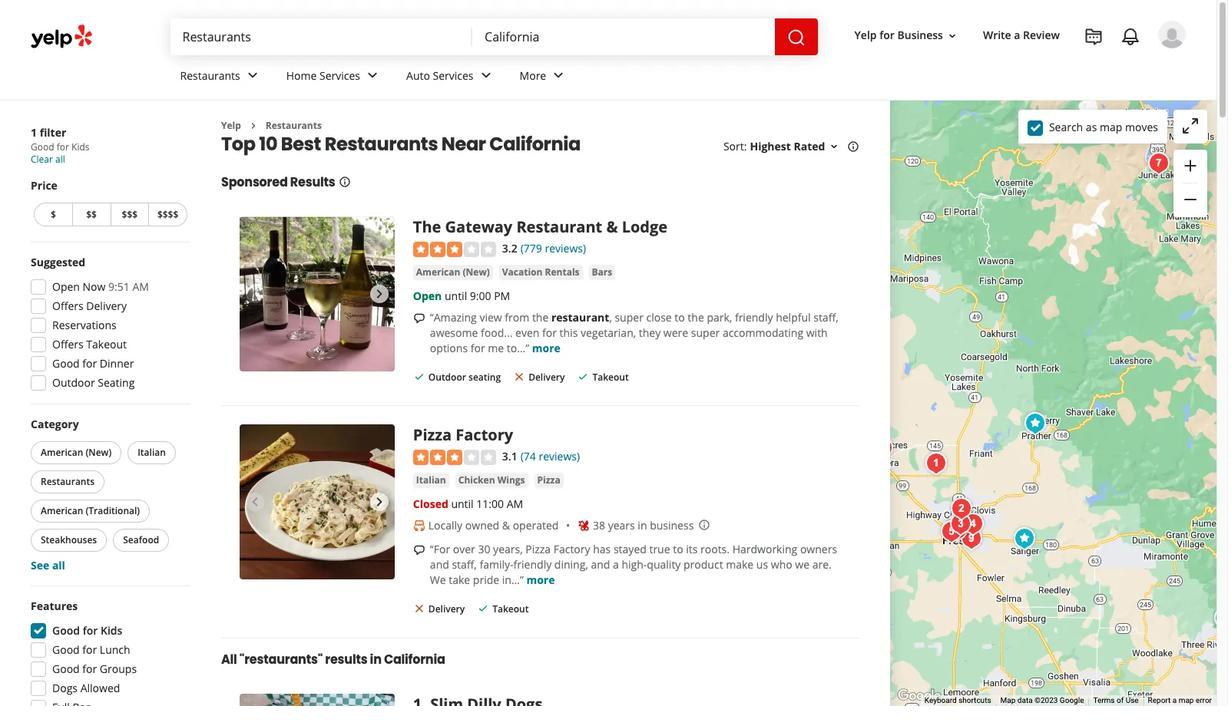 Task type: vqa. For each thing, say whether or not it's contained in the screenshot.
Groveland
no



Task type: describe. For each thing, give the bounding box(es) containing it.
write
[[983, 28, 1011, 43]]

offers for offers delivery
[[52, 299, 83, 313]]

locally owned & operated
[[429, 519, 559, 533]]

the gateway restaurant & lodge link
[[413, 217, 668, 238]]

as
[[1086, 119, 1097, 134]]

epic cafe image
[[1144, 148, 1174, 179]]

more
[[520, 68, 546, 83]]

tortas mexico image
[[942, 515, 972, 546]]

with
[[806, 326, 828, 340]]

good for dinner
[[52, 356, 134, 371]]

for inside 1 filter good for kids clear all
[[57, 141, 69, 154]]

we
[[795, 558, 810, 572]]

search image
[[787, 28, 805, 47]]

(new) for the left american (new) button
[[86, 446, 112, 459]]

nolan p. image
[[1158, 21, 1186, 48]]

dining,
[[554, 558, 588, 572]]

yelp for business button
[[848, 22, 965, 50]]

(74 reviews)
[[521, 450, 580, 464]]

2 horizontal spatial takeout
[[593, 371, 629, 384]]

"for
[[430, 542, 450, 557]]

business
[[898, 28, 943, 43]]

(traditional)
[[86, 505, 140, 518]]

best
[[281, 132, 321, 157]]

1 horizontal spatial italian button
[[413, 473, 449, 489]]

owners
[[800, 542, 837, 557]]

factory inside the "for over 30 years, pizza factory has stayed true to its roots. hardworking owners and staff, family-friendly dining, and a high-quality product make us who we are. we take pride in…"
[[554, 542, 590, 557]]

1 vertical spatial american
[[41, 446, 83, 459]]

for down the good for lunch at the bottom of page
[[82, 662, 97, 677]]

top
[[221, 132, 255, 157]]

11:00
[[476, 497, 504, 512]]

roots.
[[701, 542, 730, 557]]

map data ©2023 google
[[1001, 697, 1084, 705]]

0 vertical spatial more link
[[532, 341, 561, 356]]

1 vertical spatial restaurants link
[[266, 119, 322, 132]]

0 vertical spatial 16 info v2 image
[[848, 141, 860, 153]]

"restaurants"
[[240, 651, 323, 669]]

outdoor for outdoor seating
[[52, 376, 95, 390]]

top 10 best restaurants near california
[[221, 132, 581, 157]]

results
[[325, 651, 368, 669]]

moves
[[1125, 119, 1158, 134]]

quality
[[647, 558, 681, 572]]

3.1 link
[[502, 448, 517, 465]]

pizza factory image inside map region
[[1020, 408, 1051, 439]]

closed
[[413, 497, 448, 512]]

until for gateway
[[445, 289, 467, 303]]

0 horizontal spatial american (new) button
[[31, 442, 122, 465]]

map for moves
[[1100, 119, 1123, 134]]

in…"
[[502, 573, 524, 588]]

all inside group
[[52, 558, 65, 573]]

restaurants inside business categories element
[[180, 68, 240, 83]]

clear
[[31, 153, 53, 166]]

see all button
[[31, 558, 65, 573]]

next image for the
[[370, 285, 389, 304]]

the
[[413, 217, 441, 238]]

me
[[488, 341, 504, 356]]

american (new) for the left american (new) button
[[41, 446, 112, 459]]

map region
[[835, 0, 1228, 707]]

american (traditional) button
[[31, 500, 150, 523]]

0 vertical spatial in
[[638, 519, 647, 533]]

16 years in business v2 image
[[578, 520, 590, 532]]

write a review link
[[977, 22, 1066, 50]]

previous image for pizza factory
[[246, 493, 264, 512]]

next image for pizza
[[370, 493, 389, 512]]

see
[[31, 558, 49, 573]]

1 horizontal spatial takeout
[[493, 603, 529, 616]]

restaurants inside button
[[41, 475, 95, 489]]

cachanilla image
[[867, 433, 898, 464]]

none field the near
[[485, 28, 762, 45]]

zoom out image
[[1181, 191, 1200, 209]]

options
[[430, 341, 468, 356]]

0 horizontal spatial factory
[[456, 425, 513, 446]]

a for write
[[1014, 28, 1020, 43]]

0 horizontal spatial the gateway restaurant & lodge image
[[240, 217, 395, 372]]

3.1 star rating image
[[413, 450, 496, 466]]

take
[[449, 573, 470, 588]]

terms
[[1093, 697, 1115, 705]]

38 years in business
[[593, 519, 694, 533]]

reviews) for factory
[[539, 450, 580, 464]]

"amazing
[[430, 310, 477, 325]]

"amazing view from the restaurant
[[430, 310, 609, 325]]

friendly inside the , super close to the park, friendly helpful staff, awesome food... even for this vegetarian, they were super accommodating with options for me to…"
[[735, 310, 773, 325]]

the gateway restaurant & lodge
[[413, 217, 668, 238]]

the inside the , super close to the park, friendly helpful staff, awesome food... even for this vegetarian, they were super accommodating with options for me to…"
[[688, 310, 704, 325]]

group containing features
[[26, 599, 191, 707]]

map
[[1001, 697, 1016, 705]]

highest rated button
[[750, 139, 841, 154]]

la mexicana bakery & taqueria image
[[958, 509, 988, 540]]

accommodating
[[723, 326, 804, 340]]

(new) for the topmost american (new) button
[[463, 266, 490, 279]]

1 horizontal spatial 16 close v2 image
[[513, 371, 526, 383]]

write a review
[[983, 28, 1060, 43]]

operated
[[513, 519, 559, 533]]

services for auto services
[[433, 68, 474, 83]]

9:00
[[470, 289, 491, 303]]

years,
[[493, 542, 523, 557]]

1 filter good for kids clear all
[[31, 125, 90, 166]]

review
[[1023, 28, 1060, 43]]

open now 9:51 am
[[52, 280, 149, 294]]

0 horizontal spatial super
[[615, 310, 644, 325]]

near
[[442, 132, 486, 157]]

staff, inside the , super close to the park, friendly helpful staff, awesome food... even for this vegetarian, they were super accommodating with options for me to…"
[[814, 310, 838, 325]]

steakhouses button
[[31, 529, 107, 552]]

$$ button
[[72, 203, 110, 227]]

none field find
[[182, 28, 460, 45]]

am for open now 9:51 am
[[132, 280, 149, 294]]

highest
[[750, 139, 791, 154]]

bars
[[592, 266, 612, 279]]

kids inside 1 filter good for kids clear all
[[71, 141, 90, 154]]

3.1
[[502, 450, 517, 464]]

0 vertical spatial delivery
[[86, 299, 127, 313]]

view
[[480, 310, 502, 325]]

pizza factory
[[413, 425, 513, 446]]

24 chevron down v2 image for restaurants
[[243, 66, 262, 85]]

open for open now 9:51 am
[[52, 280, 80, 294]]

from
[[505, 310, 529, 325]]

el taco charro image
[[945, 507, 975, 538]]

0 horizontal spatial pizza factory image
[[240, 425, 395, 580]]

slideshow element for the
[[240, 217, 395, 372]]

1 vertical spatial &
[[502, 519, 510, 533]]

were
[[664, 326, 688, 340]]

outdoor for outdoor seating
[[429, 371, 466, 384]]

offers for offers takeout
[[52, 337, 83, 352]]

report a map error link
[[1148, 697, 1212, 705]]

dogs
[[52, 681, 78, 696]]

1 vertical spatial super
[[691, 326, 720, 340]]

16 speech v2 image for "amazing view from the
[[413, 313, 425, 325]]

1 the from the left
[[532, 310, 549, 325]]

good for good for groups
[[52, 662, 80, 677]]

to inside the , super close to the park, friendly helpful staff, awesome food... even for this vegetarian, they were super accommodating with options for me to…"
[[675, 310, 685, 325]]

2 and from the left
[[591, 558, 610, 572]]

1 horizontal spatial &
[[606, 217, 618, 238]]

(779 reviews)
[[521, 242, 586, 256]]

steakhouses
[[41, 534, 97, 547]]

google
[[1060, 697, 1084, 705]]

wingstop image
[[1009, 523, 1040, 554]]

open for open until 9:00 pm
[[413, 289, 442, 303]]

shortcuts
[[959, 697, 991, 705]]

slim dilly dogs image
[[921, 448, 952, 479]]

good for good for dinner
[[52, 356, 80, 371]]

to…"
[[507, 341, 529, 356]]

1 vertical spatial the gateway restaurant & lodge image
[[1210, 603, 1228, 634]]

la empanada buen provecho image
[[946, 494, 977, 524]]

24 chevron down v2 image for auto services
[[477, 66, 495, 85]]

awesome
[[430, 326, 478, 340]]

locally
[[429, 519, 463, 533]]

1 vertical spatial delivery
[[529, 371, 565, 384]]

0 vertical spatial american
[[416, 266, 460, 279]]

previous image for the gateway restaurant & lodge
[[246, 285, 264, 304]]

chicken wings
[[458, 474, 525, 487]]

1 horizontal spatial delivery
[[429, 603, 465, 616]]

9:51
[[108, 280, 130, 294]]

wings
[[497, 474, 525, 487]]

kids inside group
[[101, 624, 122, 638]]

slideshow element for pizza
[[240, 425, 395, 580]]

2 horizontal spatial 16 checkmark v2 image
[[577, 371, 590, 383]]

1 vertical spatial 16 close v2 image
[[413, 603, 425, 615]]

good for kids
[[52, 624, 122, 638]]

seafood
[[123, 534, 159, 547]]

1
[[31, 125, 37, 140]]

offers takeout
[[52, 337, 127, 352]]

0 horizontal spatial california
[[384, 651, 445, 669]]

24 chevron down v2 image for home services
[[363, 66, 382, 85]]

more link
[[507, 55, 580, 100]]



Task type: locate. For each thing, give the bounding box(es) containing it.
flight line café image
[[936, 517, 967, 547]]

pizza link
[[534, 473, 564, 489]]

(new) up the 9:00
[[463, 266, 490, 279]]

restaurants link
[[168, 55, 274, 100], [266, 119, 322, 132]]

4 24 chevron down v2 image from the left
[[549, 66, 568, 85]]

1 vertical spatial staff,
[[452, 558, 477, 572]]

3 24 chevron down v2 image from the left
[[477, 66, 495, 85]]

for up the good for lunch at the bottom of page
[[83, 624, 98, 638]]

italian inside "link"
[[416, 474, 446, 487]]

am down wings
[[507, 497, 523, 512]]

restaurants link up the yelp link at the top of page
[[168, 55, 274, 100]]

good down good for kids
[[52, 643, 80, 658]]

good down offers takeout
[[52, 356, 80, 371]]

1 horizontal spatial the gateway restaurant & lodge image
[[1210, 603, 1228, 634]]

pizza inside 'button'
[[537, 474, 561, 487]]

24 chevron down v2 image inside home services link
[[363, 66, 382, 85]]

0 horizontal spatial italian
[[138, 446, 166, 459]]

1 previous image from the top
[[246, 285, 264, 304]]

expand map image
[[1181, 117, 1200, 135]]

am inside group
[[132, 280, 149, 294]]

takeout down in…"
[[493, 603, 529, 616]]

to left its
[[673, 542, 683, 557]]

0 vertical spatial kids
[[71, 141, 90, 154]]

0 horizontal spatial services
[[320, 68, 360, 83]]

1 horizontal spatial 16 info v2 image
[[848, 141, 860, 153]]

open inside group
[[52, 280, 80, 294]]

this
[[560, 326, 578, 340]]

None field
[[182, 28, 460, 45], [485, 28, 762, 45]]

1 horizontal spatial am
[[507, 497, 523, 512]]

1 offers from the top
[[52, 299, 83, 313]]

california right results
[[384, 651, 445, 669]]

$$$ button
[[110, 203, 148, 227]]

1 horizontal spatial a
[[1014, 28, 1020, 43]]

1 vertical spatial more link
[[527, 573, 555, 588]]

16 speech v2 image left "amazing
[[413, 313, 425, 325]]

friendly inside the "for over 30 years, pizza factory has stayed true to its roots. hardworking owners and staff, family-friendly dining, and a high-quality product make us who we are. we take pride in…"
[[514, 558, 552, 572]]

None search field
[[170, 18, 821, 55]]

1 horizontal spatial italian
[[416, 474, 446, 487]]

$$
[[86, 208, 97, 221]]

notifications image
[[1122, 28, 1140, 46]]

american inside button
[[41, 505, 83, 518]]

0 horizontal spatial open
[[52, 280, 80, 294]]

staff, inside the "for over 30 years, pizza factory has stayed true to its roots. hardworking owners and staff, family-friendly dining, and a high-quality product make us who we are. we take pride in…"
[[452, 558, 477, 572]]

0 horizontal spatial yelp
[[221, 119, 241, 132]]

good down '1'
[[31, 141, 54, 154]]

0 horizontal spatial american (new)
[[41, 446, 112, 459]]

1 horizontal spatial friendly
[[735, 310, 773, 325]]

takeout down vegetarian,
[[593, 371, 629, 384]]

2 24 chevron down v2 image from the left
[[363, 66, 382, 85]]

24 chevron down v2 image right more
[[549, 66, 568, 85]]

0 vertical spatial (new)
[[463, 266, 490, 279]]

seafood button
[[113, 529, 169, 552]]

good for good for kids
[[52, 624, 80, 638]]

factory up dining, at the left bottom of the page
[[554, 542, 590, 557]]

pizza up the 3.1 star rating image
[[413, 425, 452, 446]]

home services
[[286, 68, 360, 83]]

services right auto
[[433, 68, 474, 83]]

italian inside group
[[138, 446, 166, 459]]

they
[[639, 326, 661, 340]]

and down the "for
[[430, 558, 449, 572]]

pizza down operated at the bottom left of page
[[526, 542, 551, 557]]

24 chevron down v2 image for more
[[549, 66, 568, 85]]

more down even
[[532, 341, 561, 356]]

2 next image from the top
[[370, 493, 389, 512]]

us
[[757, 558, 768, 572]]

search
[[1049, 119, 1083, 134]]

for left me
[[471, 341, 485, 356]]

hardworking
[[733, 542, 798, 557]]

0 horizontal spatial &
[[502, 519, 510, 533]]

0 vertical spatial previous image
[[246, 285, 264, 304]]

american (new) down 3.2 star rating image
[[416, 266, 490, 279]]

kids right clear all link
[[71, 141, 90, 154]]

a left high-
[[613, 558, 619, 572]]

1 horizontal spatial 16 checkmark v2 image
[[477, 603, 489, 615]]

0 vertical spatial more
[[532, 341, 561, 356]]

staff, down over
[[452, 558, 477, 572]]

24 chevron down v2 image
[[243, 66, 262, 85], [363, 66, 382, 85], [477, 66, 495, 85], [549, 66, 568, 85]]

to up were
[[675, 310, 685, 325]]

1 horizontal spatial yelp
[[855, 28, 877, 43]]

0 horizontal spatial map
[[1100, 119, 1123, 134]]

sponsored results
[[221, 174, 335, 192]]

rated
[[794, 139, 825, 154]]

0 vertical spatial 16 chevron down v2 image
[[946, 30, 959, 42]]

more right in…"
[[527, 573, 555, 588]]

1 vertical spatial yelp
[[221, 119, 241, 132]]

2 the from the left
[[688, 310, 704, 325]]

2 none field from the left
[[485, 28, 762, 45]]

italian for italian button to the top
[[138, 446, 166, 459]]

group
[[1174, 150, 1208, 217], [26, 255, 191, 396], [28, 417, 191, 574], [26, 599, 191, 707]]

none field up business categories element
[[485, 28, 762, 45]]

1 horizontal spatial factory
[[554, 542, 590, 557]]

more link right in…"
[[527, 573, 555, 588]]

category
[[31, 417, 79, 432]]

delivery down open now 9:51 am
[[86, 299, 127, 313]]

filter
[[40, 125, 66, 140]]

sort:
[[724, 139, 747, 154]]

16 info v2 image right results
[[338, 176, 351, 188]]

16 checkmark v2 image left outdoor seating
[[413, 371, 425, 383]]

2 amigos taco truck image
[[956, 523, 987, 554]]

open down suggested
[[52, 280, 80, 294]]

outdoor
[[429, 371, 466, 384], [52, 376, 95, 390]]

1 vertical spatial factory
[[554, 542, 590, 557]]

0 vertical spatial italian button
[[128, 442, 176, 465]]

2 offers from the top
[[52, 337, 83, 352]]

none field up home services on the left
[[182, 28, 460, 45]]

over
[[453, 542, 475, 557]]

and
[[430, 558, 449, 572], [591, 558, 610, 572]]

1 vertical spatial italian
[[416, 474, 446, 487]]

more link down even
[[532, 341, 561, 356]]

pizza for pizza
[[537, 474, 561, 487]]

italian
[[138, 446, 166, 459], [416, 474, 446, 487]]

1 horizontal spatial outdoor
[[429, 371, 466, 384]]

all right see
[[52, 558, 65, 573]]

pizza factory image
[[1020, 408, 1051, 439], [240, 425, 395, 580]]

1 horizontal spatial california
[[490, 132, 581, 157]]

now
[[83, 280, 106, 294]]

1 vertical spatial 16 info v2 image
[[338, 176, 351, 188]]

kids up lunch
[[101, 624, 122, 638]]

yelp left 16 chevron right v2 image
[[221, 119, 241, 132]]

offers up reservations
[[52, 299, 83, 313]]

zoom in image
[[1181, 156, 1200, 175]]

reviews) down restaurant
[[545, 242, 586, 256]]

10
[[259, 132, 277, 157]]

1 vertical spatial all
[[52, 558, 65, 573]]

a inside the "for over 30 years, pizza factory has stayed true to its roots. hardworking owners and staff, family-friendly dining, and a high-quality product make us who we are. we take pride in…"
[[613, 558, 619, 572]]

lodge
[[622, 217, 668, 238]]

slideshow element
[[240, 217, 395, 372], [240, 425, 395, 580]]

previous image
[[246, 285, 264, 304], [246, 493, 264, 512]]

italian link
[[413, 473, 449, 489]]

friendly up accommodating
[[735, 310, 773, 325]]

good up 'dogs'
[[52, 662, 80, 677]]

&
[[606, 217, 618, 238], [502, 519, 510, 533]]

group containing suggested
[[26, 255, 191, 396]]

all right clear at the top of page
[[55, 153, 65, 166]]

features
[[31, 599, 78, 614]]

16 info v2 image right rated
[[848, 141, 860, 153]]

1 horizontal spatial super
[[691, 326, 720, 340]]

2 16 speech v2 image from the top
[[413, 545, 425, 557]]

friendly
[[735, 310, 773, 325], [514, 558, 552, 572]]

0 vertical spatial yelp
[[855, 28, 877, 43]]

for down offers takeout
[[82, 356, 97, 371]]

a right write
[[1014, 28, 1020, 43]]

until up "amazing
[[445, 289, 467, 303]]

1 horizontal spatial and
[[591, 558, 610, 572]]

california
[[490, 132, 581, 157], [384, 651, 445, 669]]

1 vertical spatial in
[[370, 651, 382, 669]]

0 vertical spatial pizza
[[413, 425, 452, 446]]

group containing category
[[28, 417, 191, 574]]

16 close v2 image
[[513, 371, 526, 383], [413, 603, 425, 615]]

1 vertical spatial previous image
[[246, 493, 264, 512]]

24 chevron down v2 image right auto services
[[477, 66, 495, 85]]

0 horizontal spatial a
[[613, 558, 619, 572]]

american (new) button down 3.2 star rating image
[[413, 265, 493, 280]]

sponsored
[[221, 174, 288, 192]]

am right 9:51
[[132, 280, 149, 294]]

0 horizontal spatial 16 checkmark v2 image
[[413, 371, 425, 383]]

0 vertical spatial to
[[675, 310, 685, 325]]

& right owned
[[502, 519, 510, 533]]

0 vertical spatial california
[[490, 132, 581, 157]]

reviews) for gateway
[[545, 242, 586, 256]]

staff, up with
[[814, 310, 838, 325]]

projects image
[[1085, 28, 1103, 46]]

(new) up restaurants button
[[86, 446, 112, 459]]

user actions element
[[842, 19, 1208, 114]]

outdoor seating
[[429, 371, 501, 384]]

american down 3.2 star rating image
[[416, 266, 460, 279]]

2 previous image from the top
[[246, 493, 264, 512]]

italian button up (traditional)
[[128, 442, 176, 465]]

map for error
[[1179, 697, 1194, 705]]

auto services link
[[394, 55, 507, 100]]

for left this
[[542, 326, 557, 340]]

$ button
[[34, 203, 72, 227]]

super down park,
[[691, 326, 720, 340]]

0 vertical spatial american (new) button
[[413, 265, 493, 280]]

restaurant
[[517, 217, 602, 238]]

a for report
[[1173, 697, 1177, 705]]

rentals
[[545, 266, 580, 279]]

data
[[1018, 697, 1033, 705]]

1 vertical spatial pizza
[[537, 474, 561, 487]]

dogs allowed
[[52, 681, 120, 696]]

& left 'lodge'
[[606, 217, 618, 238]]

1 vertical spatial american (new) button
[[31, 442, 122, 465]]

in right years
[[638, 519, 647, 533]]

yelp inside button
[[855, 28, 877, 43]]

Near text field
[[485, 28, 762, 45]]

0 vertical spatial friendly
[[735, 310, 773, 325]]

offers
[[52, 299, 83, 313], [52, 337, 83, 352]]

to inside the "for over 30 years, pizza factory has stayed true to its roots. hardworking owners and staff, family-friendly dining, and a high-quality product make us who we are. we take pride in…"
[[673, 542, 683, 557]]

the gateway restaurant & lodge image
[[240, 217, 395, 372], [1210, 603, 1228, 634]]

auto
[[406, 68, 430, 83]]

super right ,
[[615, 310, 644, 325]]

italian up (traditional)
[[138, 446, 166, 459]]

2 vertical spatial takeout
[[493, 603, 529, 616]]

yelp
[[855, 28, 877, 43], [221, 119, 241, 132]]

for down good for kids
[[82, 643, 97, 658]]

0 vertical spatial 16 close v2 image
[[513, 371, 526, 383]]

1 next image from the top
[[370, 285, 389, 304]]

american (new) button up restaurants button
[[31, 442, 122, 465]]

1 slideshow element from the top
[[240, 217, 395, 372]]

friendly up in…"
[[514, 558, 552, 572]]

0 vertical spatial am
[[132, 280, 149, 294]]

business categories element
[[168, 55, 1186, 100]]

1 services from the left
[[320, 68, 360, 83]]

lunch
[[100, 643, 130, 658]]

3.2 star rating image
[[413, 242, 496, 257]]

$
[[51, 208, 56, 221]]

1 horizontal spatial staff,
[[814, 310, 838, 325]]

good down features
[[52, 624, 80, 638]]

16 chevron down v2 image
[[946, 30, 959, 42], [828, 141, 841, 153]]

pizza inside the "for over 30 years, pizza factory has stayed true to its roots. hardworking owners and staff, family-friendly dining, and a high-quality product make us who we are. we take pride in…"
[[526, 542, 551, 557]]

1 16 speech v2 image from the top
[[413, 313, 425, 325]]

1 vertical spatial 16 chevron down v2 image
[[828, 141, 841, 153]]

0 horizontal spatial kids
[[71, 141, 90, 154]]

1 horizontal spatial american (new) button
[[413, 265, 493, 280]]

16 checkmark v2 image down pride
[[477, 603, 489, 615]]

(779 reviews) link
[[521, 240, 586, 257]]

0 vertical spatial all
[[55, 153, 65, 166]]

the left park,
[[688, 310, 704, 325]]

2 horizontal spatial a
[[1173, 697, 1177, 705]]

0 vertical spatial until
[[445, 289, 467, 303]]

16 chevron down v2 image inside yelp for business button
[[946, 30, 959, 42]]

map right as
[[1100, 119, 1123, 134]]

map left error
[[1179, 697, 1194, 705]]

0 horizontal spatial in
[[370, 651, 382, 669]]

google image
[[894, 687, 945, 707]]

1 vertical spatial a
[[613, 558, 619, 572]]

services right home
[[320, 68, 360, 83]]

16 locally owned v2 image
[[413, 520, 425, 532]]

16 chevron right v2 image
[[247, 120, 260, 132]]

1 and from the left
[[430, 558, 449, 572]]

Find text field
[[182, 28, 460, 45]]

the
[[532, 310, 549, 325], [688, 310, 704, 325]]

2 services from the left
[[433, 68, 474, 83]]

american down restaurants button
[[41, 505, 83, 518]]

outdoor down good for dinner
[[52, 376, 95, 390]]

and down has
[[591, 558, 610, 572]]

0 vertical spatial a
[[1014, 28, 1020, 43]]

16 speech v2 image left the "for
[[413, 545, 425, 557]]

0 horizontal spatial 16 chevron down v2 image
[[828, 141, 841, 153]]

delivery down to…"
[[529, 371, 565, 384]]

italian up closed at the left of page
[[416, 474, 446, 487]]

2 vertical spatial pizza
[[526, 542, 551, 557]]

0 horizontal spatial italian button
[[128, 442, 176, 465]]

all "restaurants" results in california
[[221, 651, 445, 669]]

24 chevron down v2 image inside the auto services link
[[477, 66, 495, 85]]

2 vertical spatial american
[[41, 505, 83, 518]]

a right report
[[1173, 697, 1177, 705]]

16 chevron down v2 image right rated
[[828, 141, 841, 153]]

1 vertical spatial (new)
[[86, 446, 112, 459]]

24 chevron down v2 image left home
[[243, 66, 262, 85]]

1 vertical spatial friendly
[[514, 558, 552, 572]]

american (new) for the topmost american (new) button
[[416, 266, 490, 279]]

american (new) up restaurants button
[[41, 446, 112, 459]]

more for the bottom more link
[[527, 573, 555, 588]]

vacation
[[502, 266, 543, 279]]

0 horizontal spatial and
[[430, 558, 449, 572]]

dinner
[[100, 356, 134, 371]]

good for lunch
[[52, 643, 130, 658]]

yelp for yelp for business
[[855, 28, 877, 43]]

3.2 link
[[502, 240, 517, 257]]

offers delivery
[[52, 299, 127, 313]]

for inside yelp for business button
[[880, 28, 895, 43]]

services for home services
[[320, 68, 360, 83]]

clear all link
[[31, 153, 65, 166]]

24 chevron down v2 image left auto
[[363, 66, 382, 85]]

allowed
[[80, 681, 120, 696]]

groups
[[100, 662, 137, 677]]

1 horizontal spatial map
[[1179, 697, 1194, 705]]

until up locally
[[451, 497, 474, 512]]

services
[[320, 68, 360, 83], [433, 68, 474, 83]]

good for good for lunch
[[52, 643, 80, 658]]

american (new) link
[[413, 265, 493, 280]]

pizza down '(74 reviews)'
[[537, 474, 561, 487]]

delivery down we
[[429, 603, 465, 616]]

1 vertical spatial map
[[1179, 697, 1194, 705]]

price group
[[31, 178, 191, 230]]

until for factory
[[451, 497, 474, 512]]

24 chevron down v2 image inside more link
[[549, 66, 568, 85]]

0 vertical spatial next image
[[370, 285, 389, 304]]

16 info v2 image
[[848, 141, 860, 153], [338, 176, 351, 188]]

1 horizontal spatial services
[[433, 68, 474, 83]]

yelp for the yelp link at the top of page
[[221, 119, 241, 132]]

more for topmost more link
[[532, 341, 561, 356]]

1 horizontal spatial none field
[[485, 28, 762, 45]]

for left business
[[880, 28, 895, 43]]

takeout up dinner
[[86, 337, 127, 352]]

0 horizontal spatial none field
[[182, 28, 460, 45]]

yelp left business
[[855, 28, 877, 43]]

the up even
[[532, 310, 549, 325]]

0 vertical spatial the gateway restaurant & lodge image
[[240, 217, 395, 372]]

italian for rightmost italian button
[[416, 474, 446, 487]]

1 horizontal spatial kids
[[101, 624, 122, 638]]

info icon image
[[699, 519, 711, 532], [699, 519, 711, 532]]

italian button up closed at the left of page
[[413, 473, 449, 489]]

16 chevron down v2 image inside highest rated dropdown button
[[828, 141, 841, 153]]

takeout inside group
[[86, 337, 127, 352]]

good inside 1 filter good for kids clear all
[[31, 141, 54, 154]]

in right results
[[370, 651, 382, 669]]

american (new)
[[416, 266, 490, 279], [41, 446, 112, 459]]

pride
[[473, 573, 499, 588]]

american (new) inside group
[[41, 446, 112, 459]]

16 chevron down v2 image for yelp for business
[[946, 30, 959, 42]]

16 speech v2 image for "for over 30 years, pizza factory has stayed true to its roots. hardworking owners and staff, family-friendly dining, and a high-quality product make us who we are. we take pride in…"
[[413, 545, 425, 557]]

1 none field from the left
[[182, 28, 460, 45]]

2 slideshow element from the top
[[240, 425, 395, 580]]

am for closed until 11:00 am
[[507, 497, 523, 512]]

, super close to the park, friendly helpful staff, awesome food... even for this vegetarian, they were super accommodating with options for me to…"
[[430, 310, 838, 356]]

factory up 3.1 'link'
[[456, 425, 513, 446]]

16 checkmark v2 image down this
[[577, 371, 590, 383]]

reviews) up "pizza" 'button'
[[539, 450, 580, 464]]

$$$$
[[157, 208, 178, 221]]

owned
[[465, 519, 499, 533]]

(new) inside group
[[86, 446, 112, 459]]

0 vertical spatial restaurants link
[[168, 55, 274, 100]]

california down more link in the left top of the page
[[490, 132, 581, 157]]

seating
[[98, 376, 135, 390]]

chicken wings button
[[455, 473, 528, 489]]

next image
[[370, 285, 389, 304], [370, 493, 389, 512]]

to
[[675, 310, 685, 325], [673, 542, 683, 557]]

restaurants link right 16 chevron right v2 image
[[266, 119, 322, 132]]

taqueria la acapulqueña image
[[945, 509, 976, 540]]

all
[[55, 153, 65, 166], [52, 558, 65, 573]]

16 checkmark v2 image
[[413, 371, 425, 383], [577, 371, 590, 383], [477, 603, 489, 615]]

bars link
[[589, 265, 616, 280]]

even
[[515, 326, 540, 340]]

1 vertical spatial american (new)
[[41, 446, 112, 459]]

offers down reservations
[[52, 337, 83, 352]]

all inside 1 filter good for kids clear all
[[55, 153, 65, 166]]

0 vertical spatial slideshow element
[[240, 217, 395, 372]]

yelp link
[[221, 119, 241, 132]]

open up "amazing
[[413, 289, 442, 303]]

(779
[[521, 242, 542, 256]]

1 vertical spatial takeout
[[593, 371, 629, 384]]

price
[[31, 178, 58, 193]]

of
[[1117, 697, 1124, 705]]

16 chevron down v2 image for highest rated
[[828, 141, 841, 153]]

staff,
[[814, 310, 838, 325], [452, 558, 477, 572]]

high-
[[622, 558, 647, 572]]

0 vertical spatial staff,
[[814, 310, 838, 325]]

pizza button
[[534, 473, 564, 489]]

16 speech v2 image
[[413, 313, 425, 325], [413, 545, 425, 557]]

american down category
[[41, 446, 83, 459]]

16 chevron down v2 image right business
[[946, 30, 959, 42]]

1 vertical spatial italian button
[[413, 473, 449, 489]]

pizza for pizza factory
[[413, 425, 452, 446]]

0 horizontal spatial the
[[532, 310, 549, 325]]

1 24 chevron down v2 image from the left
[[243, 66, 262, 85]]

0 horizontal spatial delivery
[[86, 299, 127, 313]]

0 vertical spatial reviews)
[[545, 242, 586, 256]]

report
[[1148, 697, 1171, 705]]

for down filter
[[57, 141, 69, 154]]



